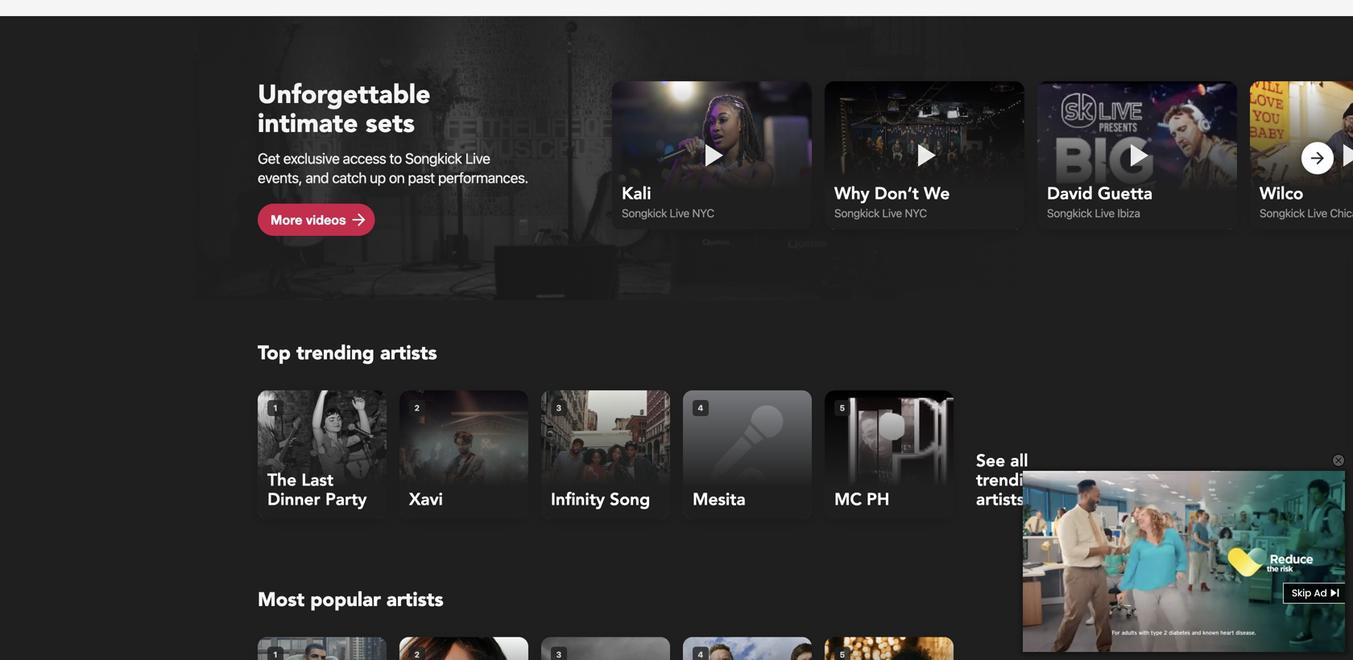 Task type: vqa. For each thing, say whether or not it's contained in the screenshot.
Get
yes



Task type: locate. For each thing, give the bounding box(es) containing it.
skip
[[1292, 587, 1312, 600]]

1 vertical spatial artists
[[976, 488, 1025, 511]]

ad
[[1314, 587, 1327, 600]]

live inside get exclusive access to songkick live events, and catch up on past performances.
[[465, 150, 490, 167]]

top trending artists
[[258, 340, 437, 367]]

1 for most
[[273, 650, 278, 660]]

1 down top
[[273, 403, 278, 413]]

guetta
[[1098, 183, 1153, 206]]

0 vertical spatial trending
[[296, 340, 374, 367]]

artists
[[380, 340, 437, 367], [976, 488, 1025, 511], [387, 587, 444, 614]]

songkick down kali
[[622, 207, 667, 220]]

infinity
[[551, 488, 605, 511]]

songkick up past
[[405, 150, 462, 167]]

mc ph
[[835, 488, 890, 511]]

0 vertical spatial 5
[[840, 403, 845, 413]]

2 1 from the top
[[273, 650, 278, 660]]

trending
[[296, 340, 374, 367], [976, 469, 1044, 492]]

we
[[924, 183, 950, 206]]

intimate
[[258, 106, 358, 141]]

0 vertical spatial 4
[[698, 403, 704, 413]]

infinity song
[[551, 488, 650, 511]]

4 link
[[683, 637, 812, 661]]

1 vertical spatial trending
[[976, 469, 1044, 492]]

1 vertical spatial 5
[[840, 650, 845, 660]]

0 vertical spatial 2
[[415, 403, 420, 413]]

4 inside 4 link
[[698, 650, 704, 660]]

2 inside 2 'link'
[[415, 650, 420, 660]]

access
[[343, 150, 386, 167]]

1 down "most" at left bottom
[[273, 650, 278, 660]]

more
[[271, 212, 302, 227]]

2 vertical spatial artists
[[387, 587, 444, 614]]

2 for most popular artists
[[415, 650, 420, 660]]

1 vertical spatial 2
[[415, 650, 420, 660]]

see all trending artists link
[[976, 400, 1086, 511]]

1 4 from the top
[[698, 403, 704, 413]]

party
[[325, 488, 367, 511]]

songkick down wilco
[[1260, 207, 1305, 220]]

ibiza
[[1117, 207, 1140, 220]]

catch
[[332, 169, 366, 186]]

4
[[698, 403, 704, 413], [698, 650, 704, 660]]

2 3 from the top
[[556, 650, 562, 660]]

1 vertical spatial 1
[[273, 650, 278, 660]]

see
[[976, 450, 1005, 473]]

1 link
[[258, 637, 387, 661]]

4 for top trending artists
[[698, 403, 704, 413]]

1 3 from the top
[[556, 403, 562, 413]]

dinner
[[267, 488, 320, 511]]

nyc inside kali songkick live nyc
[[692, 207, 714, 220]]

1
[[273, 403, 278, 413], [273, 650, 278, 660]]

xavi
[[409, 488, 443, 511]]

1 vertical spatial 3
[[556, 650, 562, 660]]

nyc
[[692, 207, 714, 220], [905, 207, 927, 220]]

0 horizontal spatial nyc
[[692, 207, 714, 220]]

most popular artists
[[258, 587, 444, 614]]

to
[[389, 150, 402, 167]]

exclusive
[[283, 150, 340, 167]]

up
[[370, 169, 386, 186]]

1 horizontal spatial trending
[[976, 469, 1044, 492]]

5 for most popular artists
[[840, 650, 845, 660]]

1 2 from the top
[[415, 403, 420, 413]]

songkick down david
[[1047, 207, 1092, 220]]

skip ad
[[1292, 587, 1327, 600]]

2 nyc from the left
[[905, 207, 927, 220]]

0 vertical spatial artists
[[380, 340, 437, 367]]

0 vertical spatial 1
[[273, 403, 278, 413]]

sets
[[366, 106, 415, 141]]

songkick
[[405, 150, 462, 167], [622, 207, 667, 220], [835, 207, 880, 220], [1047, 207, 1092, 220], [1260, 207, 1305, 220]]

0 vertical spatial 3
[[556, 403, 562, 413]]

ph
[[867, 488, 890, 511]]

1 1 from the top
[[273, 403, 278, 413]]

and
[[306, 169, 329, 186]]

5
[[840, 403, 845, 413], [840, 650, 845, 660]]

performances.
[[438, 169, 528, 186]]

unforgettable
[[258, 77, 431, 112]]

1 nyc from the left
[[692, 207, 714, 220]]

1 horizontal spatial nyc
[[905, 207, 927, 220]]

1 5 from the top
[[840, 403, 845, 413]]

5 link
[[825, 637, 954, 661]]

live inside wilco songkick live chica
[[1308, 207, 1327, 220]]

live inside why don't we songkick live nyc
[[882, 207, 902, 220]]

live
[[465, 150, 490, 167], [670, 207, 689, 220], [882, 207, 902, 220], [1095, 207, 1115, 220], [1308, 207, 1327, 220]]

2
[[415, 403, 420, 413], [415, 650, 420, 660]]

mesita
[[693, 488, 746, 511]]

2 2 from the top
[[415, 650, 420, 660]]

live inside david guetta songkick live ibiza
[[1095, 207, 1115, 220]]

songkick down why
[[835, 207, 880, 220]]

don't
[[875, 183, 919, 206]]

3
[[556, 403, 562, 413], [556, 650, 562, 660]]

2 5 from the top
[[840, 650, 845, 660]]

1 vertical spatial 4
[[698, 650, 704, 660]]

3 link
[[541, 637, 670, 661]]

last
[[302, 469, 334, 492]]

2 4 from the top
[[698, 650, 704, 660]]



Task type: describe. For each thing, give the bounding box(es) containing it.
top
[[258, 340, 291, 367]]

songkick inside get exclusive access to songkick live events, and catch up on past performances.
[[405, 150, 462, 167]]

artists for top trending artists
[[380, 340, 437, 367]]

all
[[1010, 450, 1028, 473]]

songkick inside david guetta songkick live ibiza
[[1047, 207, 1092, 220]]

wilco songkick live chica
[[1260, 183, 1353, 220]]

david
[[1047, 183, 1093, 206]]

get exclusive access to songkick live events, and catch up on past performances.
[[258, 150, 528, 186]]

why
[[835, 183, 870, 206]]

unforgettable intimate sets
[[258, 77, 431, 141]]

why don't we songkick live nyc
[[835, 183, 950, 220]]

popular
[[310, 587, 381, 614]]

3 for top trending artists
[[556, 403, 562, 413]]

on
[[389, 169, 405, 186]]

trending inside see all trending artists link
[[976, 469, 1044, 492]]

get
[[258, 150, 280, 167]]

more videos link
[[258, 204, 375, 236]]

wilco
[[1260, 183, 1304, 206]]

see all trending artists
[[976, 450, 1044, 511]]

most
[[258, 587, 305, 614]]

artists inside see all trending artists
[[976, 488, 1025, 511]]

mc
[[835, 488, 862, 511]]

kali
[[622, 183, 651, 206]]

song
[[610, 488, 650, 511]]

2 link
[[400, 637, 528, 661]]

the last dinner party
[[267, 469, 367, 511]]

the
[[267, 469, 297, 492]]

2 for top trending artists
[[415, 403, 420, 413]]

live inside kali songkick live nyc
[[670, 207, 689, 220]]

past
[[408, 169, 435, 186]]

chica
[[1330, 207, 1353, 220]]

1 for top
[[273, 403, 278, 413]]

david guetta songkick live ibiza
[[1047, 183, 1153, 220]]

artists for most popular artists
[[387, 587, 444, 614]]

videos
[[306, 212, 346, 227]]

more videos
[[271, 212, 346, 227]]

songkick inside why don't we songkick live nyc
[[835, 207, 880, 220]]

0 horizontal spatial trending
[[296, 340, 374, 367]]

songkick inside kali songkick live nyc
[[622, 207, 667, 220]]

5 for top trending artists
[[840, 403, 845, 413]]

songkick inside wilco songkick live chica
[[1260, 207, 1305, 220]]

kali songkick live nyc
[[622, 183, 714, 220]]

nyc inside why don't we songkick live nyc
[[905, 207, 927, 220]]

events,
[[258, 169, 302, 186]]

4 for most popular artists
[[698, 650, 704, 660]]

3 for most popular artists
[[556, 650, 562, 660]]



